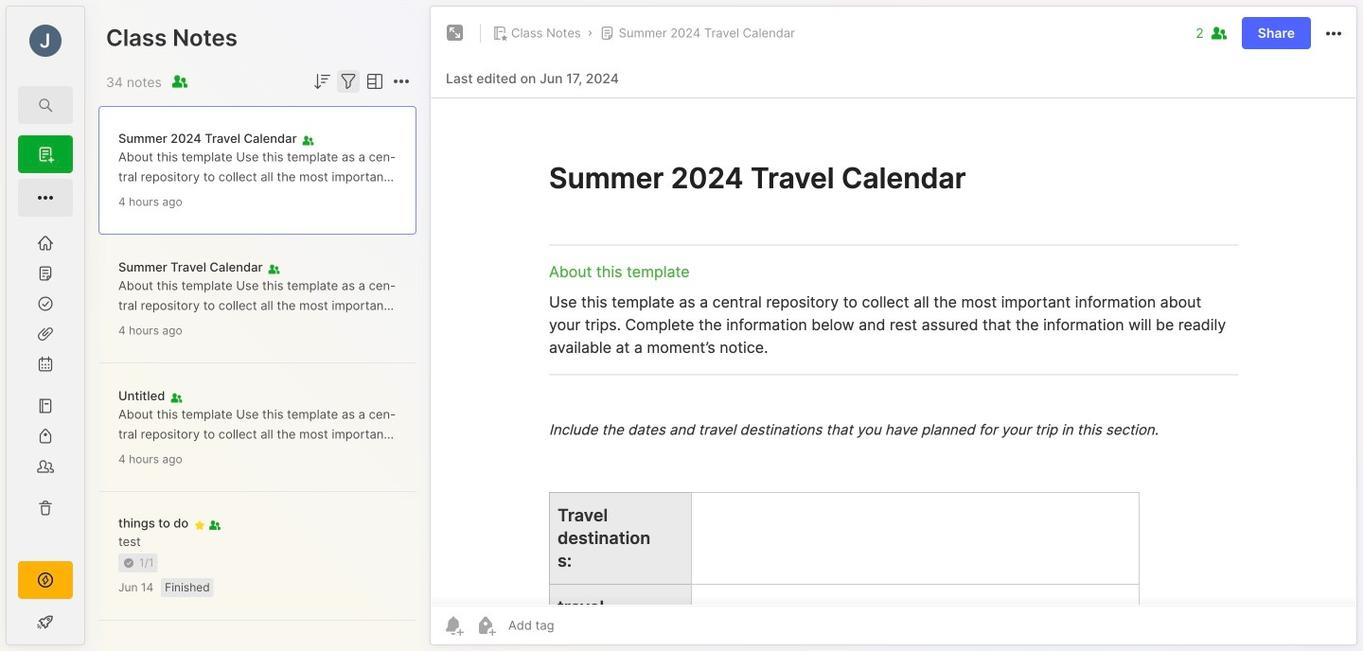 Task type: locate. For each thing, give the bounding box(es) containing it.
add a reminder image
[[442, 615, 465, 637]]

tree inside main "element"
[[7, 228, 84, 545]]

More actions field
[[1323, 21, 1346, 45], [390, 70, 413, 93]]

more actions image
[[1323, 22, 1346, 45]]

more actions image
[[390, 70, 413, 93]]

Account field
[[7, 22, 84, 60]]

Note Editor text field
[[431, 98, 1357, 606]]

add tag image
[[475, 615, 497, 637]]

home image
[[36, 234, 55, 253]]

main element
[[0, 0, 91, 652]]

tree
[[7, 228, 84, 545]]

edit search image
[[34, 94, 57, 117]]

add filters image
[[337, 70, 360, 93]]

Sort options field
[[311, 70, 333, 93]]

Help and Learning task checklist field
[[7, 607, 84, 637]]

1 horizontal spatial more actions field
[[1323, 21, 1346, 45]]

View options field
[[360, 70, 386, 93]]

expand note image
[[444, 22, 467, 45]]

1 vertical spatial more actions field
[[390, 70, 413, 93]]



Task type: vqa. For each thing, say whether or not it's contained in the screenshot.
More actions field to the right
yes



Task type: describe. For each thing, give the bounding box(es) containing it.
Add tag field
[[507, 618, 649, 634]]

0 horizontal spatial more actions field
[[390, 70, 413, 93]]

Add filters field
[[337, 70, 360, 93]]

0 vertical spatial more actions field
[[1323, 21, 1346, 45]]

upgrade image
[[34, 569, 57, 592]]

new note image
[[34, 187, 57, 209]]

note window element
[[430, 6, 1358, 651]]

2 members image
[[168, 70, 191, 93]]

account image
[[29, 25, 62, 57]]

new note image
[[34, 143, 57, 166]]

click to expand image
[[83, 617, 97, 639]]



